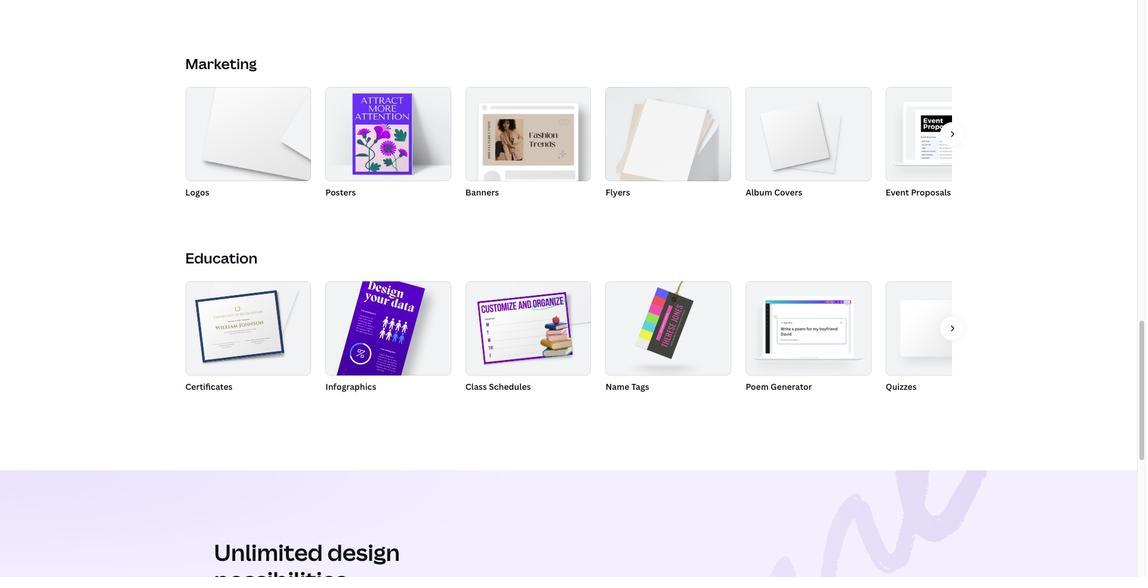 Task type: describe. For each thing, give the bounding box(es) containing it.
logos
[[185, 187, 209, 198]]

tags
[[631, 381, 649, 393]]

posters image
[[353, 94, 412, 175]]

generator
[[771, 381, 812, 393]]

album covers link
[[746, 87, 871, 200]]

quizzes link
[[886, 282, 1011, 394]]

quizzes
[[886, 381, 917, 393]]

flyers
[[606, 187, 630, 198]]

unlimited design possibilities
[[214, 537, 400, 578]]

infographics link
[[324, 272, 451, 439]]

banners
[[465, 187, 499, 198]]

banners link
[[465, 87, 591, 200]]

posters
[[325, 187, 356, 198]]

schedules
[[489, 381, 531, 393]]

class
[[465, 381, 487, 393]]

unlimited
[[214, 537, 323, 568]]

album covers
[[746, 187, 802, 198]]

name
[[606, 381, 629, 393]]

poem generator link
[[746, 282, 871, 394]]

poem generator
[[746, 381, 812, 393]]

certificates image
[[195, 290, 284, 363]]

certificates link
[[185, 282, 311, 394]]

certificates
[[185, 381, 233, 393]]

logos link
[[185, 87, 311, 200]]



Task type: vqa. For each thing, say whether or not it's contained in the screenshot.
for within the the How can we use Canva to create marketing materials that are optimized for mobile devices?
no



Task type: locate. For each thing, give the bounding box(es) containing it.
flyers link
[[606, 87, 731, 200]]

name tags link
[[606, 282, 731, 394]]

event proposals link
[[886, 87, 1011, 200]]

name tags
[[606, 381, 649, 393]]

covers
[[774, 187, 802, 198]]

name tags image
[[636, 287, 694, 360]]

poem generator image
[[746, 282, 871, 376]]

design
[[327, 537, 400, 568]]

class schedules image
[[477, 292, 573, 365]]

education
[[185, 248, 257, 268]]

event
[[886, 187, 909, 198]]

possibilities
[[214, 565, 347, 578]]

infographics
[[325, 381, 376, 393]]

marketing
[[185, 54, 257, 73]]

infographics image
[[324, 272, 425, 439]]

posters link
[[325, 87, 451, 200]]

event proposals image
[[886, 87, 1011, 181]]

poem
[[746, 381, 769, 393]]

proposals
[[911, 187, 951, 198]]

event proposals
[[886, 187, 951, 198]]

banners image
[[465, 87, 591, 181]]

class schedules link
[[465, 282, 591, 394]]

class schedules
[[465, 381, 531, 393]]

album
[[746, 187, 772, 198]]



